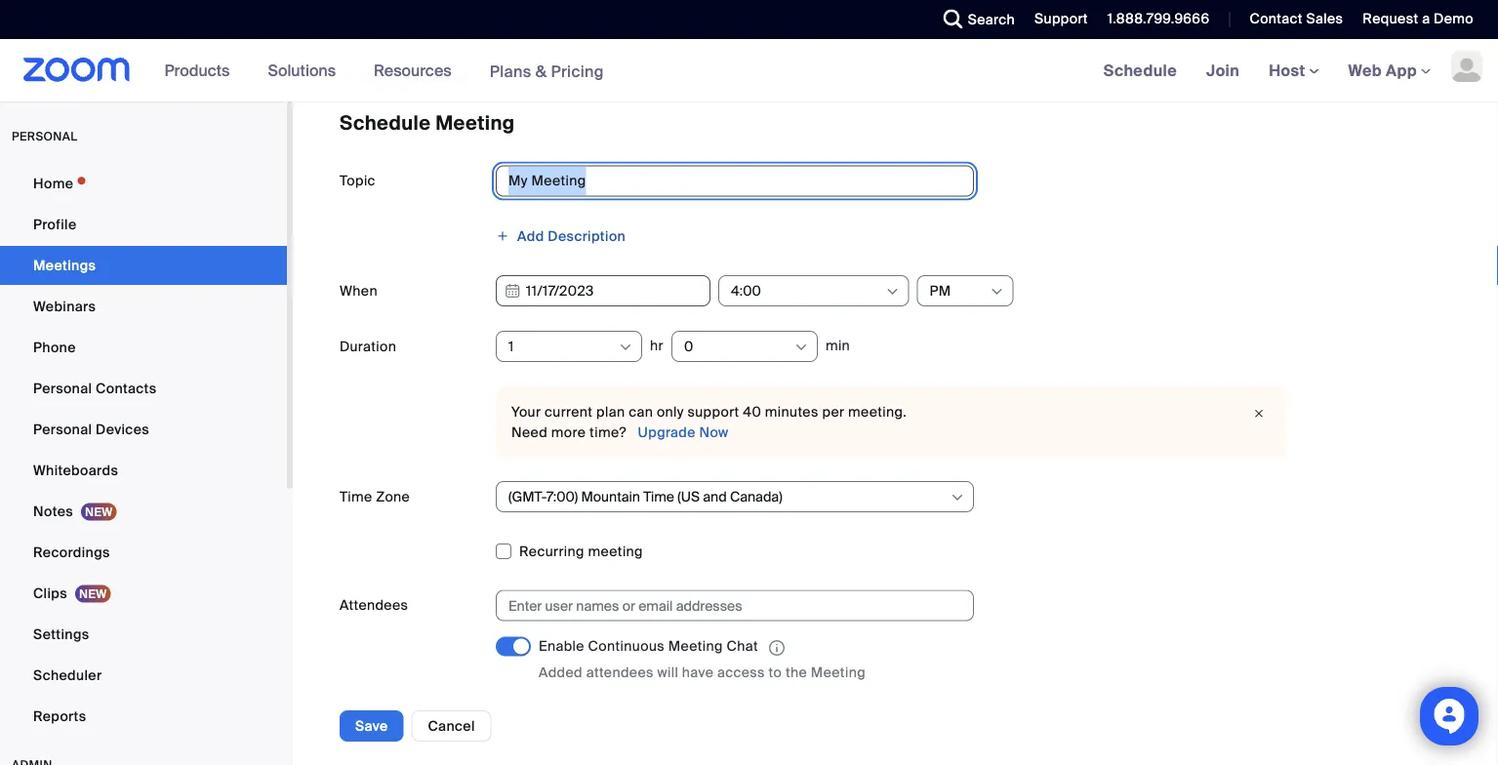 Task type: vqa. For each thing, say whether or not it's contained in the screenshot.
get
no



Task type: describe. For each thing, give the bounding box(es) containing it.
clips
[[33, 584, 67, 602]]

contact
[[1250, 10, 1303, 28]]

contact sales
[[1250, 10, 1344, 28]]

resources button
[[374, 39, 460, 102]]

settings
[[33, 625, 89, 643]]

40
[[743, 403, 762, 421]]

personal
[[12, 129, 78, 144]]

meeting down plans
[[436, 111, 515, 136]]

support
[[688, 403, 739, 421]]

attendees
[[340, 596, 408, 615]]

webinars link
[[0, 287, 287, 326]]

0 button
[[684, 332, 793, 361]]

products
[[165, 60, 230, 81]]

need
[[512, 423, 548, 441]]

will
[[657, 663, 679, 681]]

select start time text field
[[731, 276, 884, 306]]

personal contacts
[[33, 379, 157, 397]]

meetings navigation
[[1089, 39, 1498, 103]]

notes link
[[0, 492, 287, 531]]

pricing
[[551, 61, 604, 81]]

join
[[1207, 60, 1240, 81]]

added
[[539, 663, 583, 681]]

close image
[[1248, 404, 1271, 424]]

enable
[[539, 638, 585, 656]]

profile picture image
[[1452, 51, 1483, 82]]

0
[[684, 337, 694, 355]]

reports
[[33, 707, 86, 725]]

recurring meeting
[[519, 543, 643, 561]]

1 vertical spatial the
[[730, 684, 751, 702]]

meeting id option group
[[496, 728, 1452, 759]]

meeting left id
[[340, 734, 394, 752]]

request a demo
[[1363, 10, 1474, 28]]

show options image for select time zone text field
[[950, 490, 965, 506]]

now
[[699, 423, 729, 441]]

phone link
[[0, 328, 287, 367]]

your
[[512, 403, 541, 421]]

attendees
[[586, 663, 654, 681]]

scheduler link
[[0, 656, 287, 695]]

phone
[[33, 338, 76, 356]]

request
[[1363, 10, 1419, 28]]

more
[[551, 423, 586, 441]]

meeting. inside your current plan can only support 40 minutes per meeting. need more time? upgrade now
[[848, 403, 907, 421]]

home link
[[0, 164, 287, 203]]

when
[[340, 282, 378, 300]]

1 horizontal spatial the
[[786, 663, 807, 681]]

devices
[[96, 420, 149, 438]]

a
[[1422, 10, 1431, 28]]

can
[[629, 403, 653, 421]]

Topic text field
[[496, 165, 974, 197]]

recordings
[[33, 543, 110, 561]]

plans & pricing
[[490, 61, 604, 81]]

0 vertical spatial meetings
[[411, 68, 474, 86]]

chat inside application
[[727, 638, 758, 656]]

upgrade
[[638, 423, 696, 441]]

solutions
[[268, 60, 336, 81]]

left image
[[340, 66, 354, 86]]

reports link
[[0, 697, 287, 736]]

home
[[33, 174, 73, 192]]

resources
[[374, 60, 452, 81]]

time
[[340, 488, 372, 506]]

description
[[548, 227, 626, 245]]

zone
[[376, 488, 410, 506]]

and
[[666, 684, 691, 702]]

select time zone text field
[[509, 482, 949, 512]]

minutes
[[765, 403, 819, 421]]

&
[[536, 61, 547, 81]]

show options image for 1
[[618, 340, 634, 355]]

add description
[[517, 227, 626, 245]]

webinars
[[33, 297, 96, 315]]

personal for personal contacts
[[33, 379, 92, 397]]

app
[[1386, 60, 1417, 81]]

min
[[826, 337, 850, 355]]

scheduler
[[33, 666, 102, 684]]

personal for personal devices
[[33, 420, 92, 438]]

recordings link
[[0, 533, 287, 572]]

join link
[[1192, 39, 1255, 102]]

id
[[398, 734, 413, 752]]

meeting id
[[340, 734, 413, 752]]

contacts
[[96, 379, 157, 397]]

add image
[[496, 229, 510, 243]]

to inside added attendees will have access to the meeting group chat before and after the meeting.
[[769, 663, 782, 681]]

solutions button
[[268, 39, 345, 102]]

have
[[682, 663, 714, 681]]

web app
[[1349, 60, 1417, 81]]

before
[[619, 684, 663, 702]]

meetings inside personal menu menu
[[33, 256, 96, 274]]

access
[[717, 663, 765, 681]]

enable continuous meeting chat
[[539, 638, 758, 656]]

notes
[[33, 502, 73, 520]]

time zone
[[340, 488, 410, 506]]



Task type: locate. For each thing, give the bounding box(es) containing it.
product information navigation
[[150, 39, 619, 103]]

back to meetings
[[354, 68, 474, 86]]

whiteboards
[[33, 461, 118, 479]]

plan
[[597, 403, 625, 421]]

personal devices link
[[0, 410, 287, 449]]

1.888.799.9666 button up schedule link
[[1108, 10, 1210, 28]]

meeting inside application
[[668, 638, 723, 656]]

the down learn more about enable continuous meeting chat image
[[786, 663, 807, 681]]

show options image right pm dropdown button
[[989, 284, 1005, 300]]

schedule for schedule meeting
[[340, 111, 431, 136]]

meeting right access
[[811, 663, 866, 681]]

schedule inside 'meetings' navigation
[[1104, 60, 1177, 81]]

per
[[822, 403, 845, 421]]

personal menu menu
[[0, 164, 287, 738]]

1 vertical spatial schedule
[[340, 111, 431, 136]]

1.888.799.9666 button
[[1093, 0, 1215, 39], [1108, 10, 1210, 28]]

1 vertical spatial personal
[[33, 420, 92, 438]]

chat up access
[[727, 638, 758, 656]]

0 horizontal spatial meeting.
[[755, 684, 814, 702]]

group
[[539, 684, 580, 702]]

settings link
[[0, 615, 287, 654]]

add
[[517, 227, 544, 245]]

1 horizontal spatial show options image
[[794, 340, 809, 355]]

personal down phone
[[33, 379, 92, 397]]

schedule
[[1104, 60, 1177, 81], [340, 111, 431, 136]]

your current plan can only support 40 minutes per meeting. need more time? upgrade now
[[512, 403, 907, 441]]

cancel button
[[411, 711, 492, 742]]

cancel
[[428, 717, 475, 735]]

personal contacts link
[[0, 369, 287, 408]]

added attendees will have access to the meeting group chat before and after the meeting.
[[539, 663, 866, 702]]

show options image
[[885, 284, 901, 300], [950, 490, 965, 506]]

0 horizontal spatial chat
[[584, 684, 615, 702]]

upgrade now link
[[634, 423, 729, 441]]

schedule for schedule
[[1104, 60, 1177, 81]]

1 vertical spatial chat
[[584, 684, 615, 702]]

chat
[[727, 638, 758, 656], [584, 684, 615, 702]]

meeting.
[[848, 403, 907, 421], [755, 684, 814, 702]]

show options image for select start time "text field"
[[885, 284, 901, 300]]

chat inside added attendees will have access to the meeting group chat before and after the meeting.
[[584, 684, 615, 702]]

When text field
[[496, 275, 711, 307]]

1 personal from the top
[[33, 379, 92, 397]]

1 horizontal spatial meetings
[[411, 68, 474, 86]]

meeting
[[588, 543, 643, 561]]

show options image for pm
[[989, 284, 1005, 300]]

hr
[[650, 337, 664, 355]]

0 vertical spatial meeting.
[[848, 403, 907, 421]]

banner containing products
[[0, 39, 1498, 103]]

show options image left 'hr'
[[618, 340, 634, 355]]

0 horizontal spatial show options image
[[618, 340, 634, 355]]

0 horizontal spatial meetings
[[33, 256, 96, 274]]

host button
[[1269, 60, 1319, 81]]

back
[[357, 68, 391, 86]]

add description button
[[496, 221, 626, 251]]

Persistent Chat, enter email address,Enter user names or email addresses text field
[[509, 591, 944, 620]]

meetings up webinars
[[33, 256, 96, 274]]

meeting inside added attendees will have access to the meeting group chat before and after the meeting.
[[811, 663, 866, 681]]

0 vertical spatial personal
[[33, 379, 92, 397]]

0 horizontal spatial the
[[730, 684, 751, 702]]

1 vertical spatial meeting.
[[755, 684, 814, 702]]

0 vertical spatial chat
[[727, 638, 758, 656]]

1 vertical spatial meetings
[[33, 256, 96, 274]]

0 vertical spatial show options image
[[885, 284, 901, 300]]

0 horizontal spatial schedule
[[340, 111, 431, 136]]

plans
[[490, 61, 532, 81]]

the down access
[[730, 684, 751, 702]]

2 horizontal spatial show options image
[[989, 284, 1005, 300]]

contact sales link
[[1235, 0, 1348, 39], [1250, 10, 1344, 28]]

to
[[394, 68, 408, 86], [769, 663, 782, 681]]

meetings up the schedule meeting
[[411, 68, 474, 86]]

recurring
[[519, 543, 585, 561]]

enable continuous meeting chat application
[[539, 637, 910, 658]]

0 vertical spatial the
[[786, 663, 807, 681]]

schedule down the back
[[340, 111, 431, 136]]

the
[[786, 663, 807, 681], [730, 684, 751, 702]]

meetings link
[[0, 246, 287, 285]]

profile link
[[0, 205, 287, 244]]

show options image for 0
[[794, 340, 809, 355]]

meeting up have
[[668, 638, 723, 656]]

0 horizontal spatial show options image
[[885, 284, 901, 300]]

1 horizontal spatial to
[[769, 663, 782, 681]]

web app button
[[1349, 60, 1431, 81]]

request a demo link
[[1348, 0, 1498, 39], [1363, 10, 1474, 28]]

banner
[[0, 39, 1498, 103]]

0 vertical spatial schedule
[[1104, 60, 1177, 81]]

personal devices
[[33, 420, 149, 438]]

schedule meeting
[[340, 111, 515, 136]]

support
[[1035, 10, 1088, 28]]

profile
[[33, 215, 77, 233]]

1
[[509, 337, 514, 355]]

1 horizontal spatial schedule
[[1104, 60, 1177, 81]]

sales
[[1307, 10, 1344, 28]]

1 vertical spatial to
[[769, 663, 782, 681]]

current
[[545, 403, 593, 421]]

demo
[[1434, 10, 1474, 28]]

pm button
[[930, 276, 988, 306]]

schedule down 1.888.799.9666
[[1104, 60, 1177, 81]]

0 vertical spatial to
[[394, 68, 408, 86]]

2 personal from the top
[[33, 420, 92, 438]]

1 horizontal spatial show options image
[[950, 490, 965, 506]]

learn more about enable continuous meeting chat image
[[763, 639, 791, 657]]

save
[[355, 717, 388, 735]]

1 vertical spatial show options image
[[950, 490, 965, 506]]

after
[[695, 684, 726, 702]]

web
[[1349, 60, 1382, 81]]

1.888.799.9666
[[1108, 10, 1210, 28]]

search
[[968, 10, 1015, 28]]

only
[[657, 403, 684, 421]]

1 horizontal spatial meeting.
[[848, 403, 907, 421]]

whiteboards link
[[0, 451, 287, 490]]

search button
[[929, 0, 1020, 39]]

chat down attendees
[[584, 684, 615, 702]]

1 button
[[509, 332, 617, 361]]

meeting. inside added attendees will have access to the meeting group chat before and after the meeting.
[[755, 684, 814, 702]]

save button
[[340, 711, 404, 742]]

back to meetings link
[[340, 61, 474, 93]]

schedule link
[[1089, 39, 1192, 102]]

meeting. right 'per'
[[848, 403, 907, 421]]

meetings
[[411, 68, 474, 86], [33, 256, 96, 274]]

products button
[[165, 39, 239, 102]]

1.888.799.9666 button up join
[[1093, 0, 1215, 39]]

show options image
[[989, 284, 1005, 300], [618, 340, 634, 355], [794, 340, 809, 355]]

0 horizontal spatial to
[[394, 68, 408, 86]]

host
[[1269, 60, 1310, 81]]

meeting. down learn more about enable continuous meeting chat image
[[755, 684, 814, 702]]

personal up "whiteboards"
[[33, 420, 92, 438]]

clips link
[[0, 574, 287, 613]]

1 horizontal spatial chat
[[727, 638, 758, 656]]

plans & pricing link
[[490, 61, 604, 81], [490, 61, 604, 81]]

zoom logo image
[[23, 58, 130, 82]]

continuous
[[588, 638, 665, 656]]

show options image left min
[[794, 340, 809, 355]]



